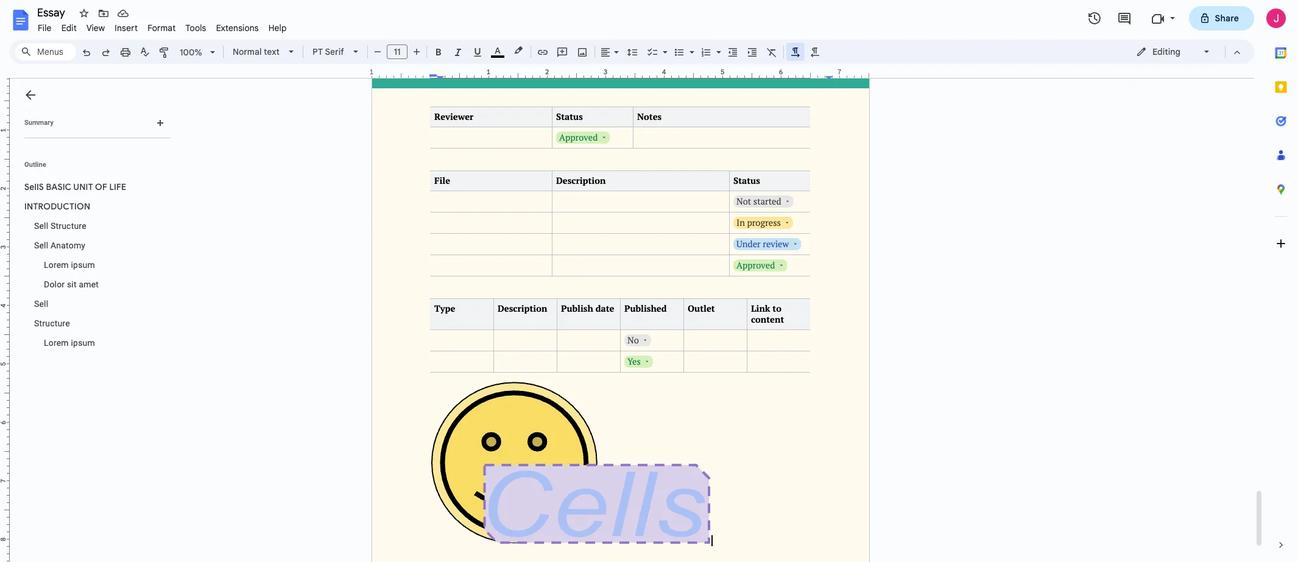 Task type: describe. For each thing, give the bounding box(es) containing it.
editing button
[[1128, 43, 1220, 61]]

view menu item
[[82, 21, 110, 35]]

basic
[[46, 182, 71, 193]]

text
[[264, 46, 280, 57]]

1
[[370, 68, 374, 76]]

2 lorem from the top
[[44, 338, 69, 348]]

tools menu item
[[181, 21, 211, 35]]

mode and view toolbar
[[1127, 40, 1247, 64]]

tools
[[185, 23, 206, 34]]

sell for sell structure
[[34, 221, 48, 231]]

share button
[[1189, 6, 1254, 30]]

Zoom text field
[[177, 44, 206, 61]]

dolor sit amet
[[44, 280, 99, 289]]

font list. pt serif selected. option
[[313, 43, 346, 60]]

extensions menu item
[[211, 21, 264, 35]]

edit menu item
[[56, 21, 82, 35]]

outline
[[24, 161, 46, 169]]

dolor
[[44, 280, 65, 289]]

unit
[[73, 182, 93, 193]]

file
[[38, 23, 52, 34]]

format
[[148, 23, 176, 34]]

insert image image
[[575, 43, 589, 60]]

Star checkbox
[[76, 5, 93, 22]]

application containing share
[[0, 0, 1298, 562]]

sell anatomy
[[34, 241, 85, 250]]

life
[[109, 182, 126, 193]]

share
[[1215, 13, 1239, 24]]

extensions
[[216, 23, 259, 34]]

document outline element
[[10, 79, 175, 562]]

1 vertical spatial structure
[[34, 319, 70, 328]]

introduction
[[24, 201, 90, 212]]

edit
[[61, 23, 77, 34]]

format menu item
[[143, 21, 181, 35]]

Zoom field
[[175, 43, 221, 62]]

help menu item
[[264, 21, 292, 35]]

Font size text field
[[387, 44, 407, 59]]



Task type: vqa. For each thing, say whether or not it's contained in the screenshot.
Serif
yes



Task type: locate. For each thing, give the bounding box(es) containing it.
1 vertical spatial lorem
[[44, 338, 69, 348]]

amet
[[79, 280, 99, 289]]

tab list inside menu bar banner
[[1264, 36, 1298, 528]]

highlight color image
[[512, 43, 525, 58]]

1 vertical spatial lorem ipsum
[[44, 338, 95, 348]]

summary
[[24, 119, 54, 127]]

main toolbar
[[76, 0, 825, 346]]

lorem ipsum down dolor sit amet at the left
[[44, 338, 95, 348]]

lorem down dolor
[[44, 338, 69, 348]]

sells basic unit of life
[[24, 182, 126, 193]]

pt
[[313, 46, 323, 57]]

pt serif
[[313, 46, 344, 57]]

0 vertical spatial lorem ipsum
[[44, 260, 95, 270]]

2 sell from the top
[[34, 241, 48, 250]]

application
[[0, 0, 1298, 562]]

1 lorem from the top
[[44, 260, 69, 270]]

right margin image
[[807, 69, 869, 78]]

2 lorem ipsum from the top
[[44, 338, 95, 348]]

1 sell from the top
[[34, 221, 48, 231]]

lorem ipsum
[[44, 260, 95, 270], [44, 338, 95, 348]]

text color image
[[491, 43, 504, 58]]

1 vertical spatial sell
[[34, 241, 48, 250]]

sell down dolor
[[34, 299, 48, 309]]

insert
[[115, 23, 138, 34]]

anatomy
[[51, 241, 85, 250]]

Font size field
[[387, 44, 412, 60]]

line & paragraph spacing image
[[625, 43, 639, 60]]

lorem up dolor
[[44, 260, 69, 270]]

tab list
[[1264, 36, 1298, 528]]

sell for sell anatomy
[[34, 241, 48, 250]]

editing
[[1153, 46, 1181, 57]]

styles list. normal text selected. option
[[233, 43, 281, 60]]

menu bar inside menu bar banner
[[33, 16, 292, 36]]

0 vertical spatial lorem
[[44, 260, 69, 270]]

sell left anatomy
[[34, 241, 48, 250]]

structure
[[51, 221, 86, 231], [34, 319, 70, 328]]

sit
[[67, 280, 77, 289]]

sell
[[34, 221, 48, 231], [34, 241, 48, 250], [34, 299, 48, 309]]

of
[[95, 182, 107, 193]]

ipsum
[[71, 260, 95, 270], [71, 338, 95, 348]]

file menu item
[[33, 21, 56, 35]]

Rename text field
[[33, 5, 72, 19]]

2 vertical spatial sell
[[34, 299, 48, 309]]

menu bar
[[33, 16, 292, 36]]

sell structure
[[34, 221, 86, 231]]

0 vertical spatial sell
[[34, 221, 48, 231]]

normal
[[233, 46, 262, 57]]

1 vertical spatial ipsum
[[71, 338, 95, 348]]

menu bar banner
[[0, 0, 1298, 562]]

structure down dolor
[[34, 319, 70, 328]]

2 ipsum from the top
[[71, 338, 95, 348]]

normal text
[[233, 46, 280, 57]]

serif
[[325, 46, 344, 57]]

structure up anatomy
[[51, 221, 86, 231]]

sells
[[24, 182, 44, 193]]

1 lorem ipsum from the top
[[44, 260, 95, 270]]

help
[[269, 23, 287, 34]]

0 vertical spatial ipsum
[[71, 260, 95, 270]]

insert menu item
[[110, 21, 143, 35]]

summary heading
[[24, 118, 54, 128]]

ipsum up amet
[[71, 260, 95, 270]]

outline heading
[[10, 160, 175, 177]]

Menus field
[[15, 43, 76, 60]]

lorem
[[44, 260, 69, 270], [44, 338, 69, 348]]

left margin image
[[372, 69, 434, 78]]

ipsum down amet
[[71, 338, 95, 348]]

3 sell from the top
[[34, 299, 48, 309]]

sell down "introduction"
[[34, 221, 48, 231]]

1 ipsum from the top
[[71, 260, 95, 270]]

lorem ipsum down anatomy
[[44, 260, 95, 270]]

0 vertical spatial structure
[[51, 221, 86, 231]]

menu bar containing file
[[33, 16, 292, 36]]

view
[[86, 23, 105, 34]]



